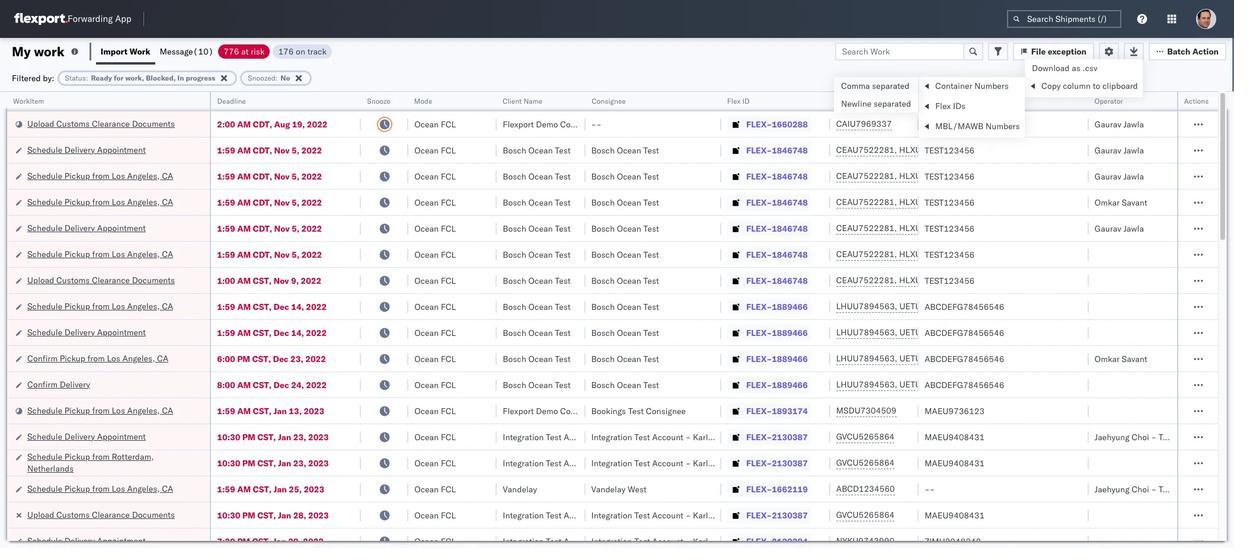 Task type: vqa. For each thing, say whether or not it's contained in the screenshot.
the topmost the Pudong
no



Task type: describe. For each thing, give the bounding box(es) containing it.
6 schedule pickup from los angeles, ca link from the top
[[27, 483, 173, 495]]

4 flex-1889466 from the top
[[746, 380, 808, 390]]

delivery for 10:30 pm cst, jan 23, 2023
[[64, 431, 95, 442]]

6:00
[[217, 354, 235, 364]]

list box containing comma separated
[[834, 77, 918, 113]]

schedule pickup from los angeles, ca for second schedule pickup from los angeles, ca link from the bottom
[[27, 405, 173, 416]]

0 vertical spatial container numbers
[[936, 81, 1009, 91]]

1:59 am cst, jan 25, 2023
[[217, 484, 324, 495]]

ca for 1st schedule pickup from los angeles, ca link from the bottom of the page
[[162, 483, 173, 494]]

10 fcl from the top
[[441, 354, 456, 364]]

flex for flex id
[[727, 97, 741, 106]]

list box containing download as .csv
[[1025, 59, 1143, 97]]

cst, up the 10:30 pm cst, jan 28, 2023
[[253, 484, 272, 495]]

schedule pickup from rotterdam, netherlands link
[[27, 451, 195, 475]]

5 hlxu6269489, from the top
[[899, 249, 960, 260]]

1 vertical spatial --
[[925, 484, 935, 495]]

integration test account - karl lagerfeld for schedule pickup from rotterdam, netherlands button
[[591, 458, 746, 469]]

choi for origin
[[1132, 432, 1149, 443]]

los for 1st schedule pickup from los angeles, ca link from the bottom of the page
[[112, 483, 125, 494]]

7:30 pm cst, jan 30, 2023
[[217, 536, 324, 547]]

2 ocean fcl from the top
[[414, 145, 456, 156]]

angeles, for 4th schedule pickup from los angeles, ca link
[[127, 301, 160, 312]]

6 1:59 from the top
[[217, 301, 235, 312]]

2023 right "13,"
[[304, 406, 324, 416]]

1846748 for upload customs clearance documents link associated with 1:00 am cst, nov 9, 2022
[[772, 275, 808, 286]]

los for 4th schedule pickup from los angeles, ca link
[[112, 301, 125, 312]]

776
[[224, 46, 239, 57]]

1 ocean fcl from the top
[[414, 119, 456, 130]]

4 flex- from the top
[[746, 197, 772, 208]]

6 flex- from the top
[[746, 249, 772, 260]]

cdt, for third schedule pickup from los angeles, ca link from the top
[[253, 249, 272, 260]]

4 1:59 from the top
[[217, 223, 235, 234]]

numbers inside container numbers
[[836, 101, 866, 110]]

karl for schedule pickup from rotterdam, netherlands button
[[693, 458, 708, 469]]

cst, up 7:30 pm cst, jan 30, 2023
[[257, 510, 276, 521]]

import work
[[101, 46, 150, 57]]

separated for newline separated
[[874, 98, 911, 109]]

3 documents from the top
[[132, 510, 175, 520]]

10 flex- from the top
[[746, 354, 772, 364]]

at
[[241, 46, 249, 57]]

2130384
[[772, 536, 808, 547]]

pm for schedule pickup from rotterdam, netherlands button
[[242, 458, 255, 469]]

vandelay for vandelay west
[[591, 484, 626, 495]]

cst, down the 10:30 pm cst, jan 28, 2023
[[252, 536, 271, 547]]

6 hlxu8034992 from the top
[[962, 275, 1020, 286]]

demo for bookings
[[536, 406, 558, 416]]

2 test123456 from the top
[[925, 171, 975, 182]]

separated for comma separated
[[872, 81, 910, 91]]

schedule delivery appointment for 1:59 am cdt, nov 5, 2022
[[27, 223, 146, 233]]

upload for 1:00 am cst, nov 9, 2022
[[27, 275, 54, 285]]

client name button
[[497, 94, 574, 106]]

3 karl from the top
[[693, 510, 708, 521]]

jan left 28,
[[278, 510, 291, 521]]

schedule delivery appointment link for 1:59 am cst, dec 14, 2022
[[27, 326, 146, 338]]

from for 6th schedule pickup from los angeles, ca link from the bottom of the page
[[92, 170, 110, 181]]

2 lhuu7894563, from the top
[[836, 327, 898, 338]]

4 integration from the top
[[591, 536, 632, 547]]

schedule pickup from rotterdam, netherlands button
[[27, 451, 195, 476]]

appointment for 10:30 pm cst, jan 23, 2023
[[97, 431, 146, 442]]

cst, up 1:59 am cst, jan 13, 2023
[[253, 380, 272, 390]]

5 1:59 from the top
[[217, 249, 235, 260]]

3 maeu9408431 from the top
[[925, 510, 985, 521]]

abcd1234560
[[836, 484, 895, 494]]

jan down "13,"
[[278, 432, 291, 443]]

confirm pickup from los angeles, ca link
[[27, 352, 168, 364]]

3 schedule pickup from los angeles, ca link from the top
[[27, 248, 173, 260]]

flexport for bookings
[[503, 406, 534, 416]]

from for second schedule pickup from los angeles, ca link from the bottom
[[92, 405, 110, 416]]

23, for schedule delivery appointment
[[293, 432, 306, 443]]

comma separated
[[841, 81, 910, 91]]

angeles, for second schedule pickup from los angeles, ca link
[[127, 197, 160, 207]]

3 ocean fcl from the top
[[414, 171, 456, 182]]

3 upload customs clearance documents from the top
[[27, 510, 175, 520]]

3 flex-1889466 from the top
[[746, 354, 808, 364]]

maeu9408431 for schedule delivery appointment
[[925, 432, 985, 443]]

.csv
[[1083, 63, 1098, 74]]

documents for 1:00 am cst, nov 9, 2022
[[132, 275, 175, 285]]

resize handle column header for "mode" button
[[483, 92, 497, 548]]

2 1:59 am cdt, nov 5, 2022 from the top
[[217, 171, 322, 182]]

jan left the 25,
[[274, 484, 287, 495]]

id
[[743, 97, 750, 106]]

11 flex- from the top
[[746, 380, 772, 390]]

ca for 4th schedule pickup from los angeles, ca link
[[162, 301, 173, 312]]

numbers right 'ids' on the right of the page
[[968, 97, 997, 106]]

10 am from the top
[[237, 380, 251, 390]]

download as .csv
[[1032, 63, 1098, 74]]

flexport demo consignee for --
[[503, 119, 600, 130]]

deadline button
[[211, 94, 349, 106]]

confirm pickup from los angeles, ca
[[27, 353, 168, 364]]

mbl/mawb numbers button
[[919, 94, 1077, 106]]

2 am from the top
[[237, 145, 251, 156]]

1 am from the top
[[237, 119, 251, 130]]

batch action
[[1167, 46, 1219, 57]]

bookings test consignee
[[591, 406, 686, 416]]

jaehyung for jaehyung choi - test destination age
[[1095, 484, 1130, 495]]

24,
[[291, 380, 304, 390]]

1 horizontal spatial container
[[936, 81, 973, 91]]

3 flex- from the top
[[746, 171, 772, 182]]

3 ceau7522281, from the top
[[836, 197, 897, 207]]

3 customs from the top
[[56, 510, 90, 520]]

flex-2130387 for schedule pickup from rotterdam, netherlands
[[746, 458, 808, 469]]

2 account from the top
[[652, 458, 684, 469]]

3 2130387 from the top
[[772, 510, 808, 521]]

6 ceau7522281, from the top
[[836, 275, 897, 286]]

1 ceau7522281, hlxu6269489, hlxu8034992 from the top
[[836, 145, 1020, 155]]

container numbers inside button
[[836, 92, 868, 110]]

1 jawla from the top
[[1124, 119, 1144, 130]]

schedule delivery appointment link for 10:30 pm cst, jan 23, 2023
[[27, 431, 146, 443]]

6:00 pm cst, dec 23, 2022
[[217, 354, 326, 364]]

container numbers button
[[830, 90, 907, 111]]

7 1:59 from the top
[[217, 328, 235, 338]]

rotterdam,
[[112, 451, 154, 462]]

file
[[1031, 46, 1046, 57]]

2 ceau7522281, hlxu6269489, hlxu8034992 from the top
[[836, 171, 1020, 181]]

consignee button
[[585, 94, 710, 106]]

776 at risk
[[224, 46, 265, 57]]

resize handle column header for container numbers button
[[905, 92, 919, 548]]

1:00
[[217, 275, 235, 286]]

action
[[1193, 46, 1219, 57]]

2023 right the 30,
[[303, 536, 324, 547]]

confirm delivery link
[[27, 379, 90, 390]]

flexport. image
[[14, 13, 68, 25]]

4 ceau7522281, from the top
[[836, 223, 897, 234]]

6 ocean fcl from the top
[[414, 249, 456, 260]]

snooze
[[367, 97, 390, 106]]

forwarding app link
[[14, 13, 131, 25]]

1 lhuu7894563, from the top
[[836, 301, 898, 312]]

los for 6th schedule pickup from los angeles, ca link from the bottom of the page
[[112, 170, 125, 181]]

import work button
[[96, 38, 155, 65]]

28,
[[293, 510, 306, 521]]

savant for abcdefg78456546
[[1122, 354, 1148, 364]]

flex id
[[727, 97, 750, 106]]

customs for 1:00 am cst, nov 9, 2022
[[56, 275, 90, 285]]

confirm for confirm pickup from los angeles, ca
[[27, 353, 58, 364]]

upload for 2:00 am cdt, aug 19, 2022
[[27, 118, 54, 129]]

12 ocean fcl from the top
[[414, 406, 456, 416]]

cdt, for 2:00 am cdt, aug 19, 2022's upload customs clearance documents link
[[253, 119, 272, 130]]

4 gaurav from the top
[[1095, 223, 1122, 234]]

bookings
[[591, 406, 626, 416]]

2 schedule pickup from los angeles, ca button from the top
[[27, 196, 173, 209]]

3 1:59 from the top
[[217, 197, 235, 208]]

resize handle column header for the workitem button
[[196, 92, 210, 548]]

3 am from the top
[[237, 171, 251, 182]]

confirm delivery button
[[27, 379, 90, 392]]

maeu9736123
[[925, 406, 985, 416]]

copy
[[1042, 81, 1061, 91]]

5 ceau7522281, from the top
[[836, 249, 897, 260]]

2 5, from the top
[[292, 171, 299, 182]]

flex-2130384
[[746, 536, 808, 547]]

: for snoozed
[[275, 73, 278, 82]]

from for 1st schedule pickup from los angeles, ca link from the bottom of the page
[[92, 483, 110, 494]]

los for confirm pickup from los angeles, ca "link"
[[107, 353, 120, 364]]

schedule delivery appointment link for 7:30 pm cst, jan 30, 2023
[[27, 535, 146, 547]]

workitem button
[[7, 94, 198, 106]]

5 ceau7522281, hlxu6269489, hlxu8034992 from the top
[[836, 249, 1020, 260]]

cst, left 9,
[[253, 275, 272, 286]]

4 lhuu7894563, uetu5238478 from the top
[[836, 379, 957, 390]]

1660288
[[772, 119, 808, 130]]

cst, up the "8:00 am cst, dec 24, 2022"
[[252, 354, 271, 364]]

gvcu5265864 for schedule delivery appointment
[[836, 432, 895, 442]]

17 fcl from the top
[[441, 536, 456, 547]]

12 flex- from the top
[[746, 406, 772, 416]]

karl for 7:30 pm cst, jan 30, 2023 schedule delivery appointment button
[[693, 536, 708, 547]]

2 abcdefg78456546 from the top
[[925, 328, 1004, 338]]

1 1:59 from the top
[[217, 145, 235, 156]]

4 flex-1846748 from the top
[[746, 223, 808, 234]]

2 jawla from the top
[[1124, 145, 1144, 156]]

confirm delivery
[[27, 379, 90, 390]]

10:30 for schedule delivery appointment
[[217, 432, 240, 443]]

snoozed : no
[[248, 73, 290, 82]]

demo for -
[[536, 119, 558, 130]]

8:00
[[217, 380, 235, 390]]

omkar for abcdefg78456546
[[1095, 354, 1120, 364]]

comma
[[841, 81, 870, 91]]

1 vertical spatial mbl/mawb numbers
[[936, 121, 1020, 132]]

pm up 7:30 pm cst, jan 30, 2023
[[242, 510, 255, 521]]

forwarding app
[[68, 13, 131, 25]]

30,
[[288, 536, 301, 547]]

5 schedule from the top
[[27, 249, 62, 259]]

status : ready for work, blocked, in progress
[[65, 73, 215, 82]]

upload customs clearance documents button for 2:00 am cdt, aug 19, 2022
[[27, 118, 175, 131]]

4 uetu5238478 from the top
[[900, 379, 957, 390]]

flex-1662119
[[746, 484, 808, 495]]

no
[[281, 73, 290, 82]]

from for 4th schedule pickup from los angeles, ca link
[[92, 301, 110, 312]]

newline
[[841, 98, 872, 109]]

pm for 7:30 pm cst, jan 30, 2023 schedule delivery appointment button
[[237, 536, 250, 547]]

3 schedule from the top
[[27, 197, 62, 207]]

appointment for 1:59 am cdt, nov 5, 2022
[[97, 223, 146, 233]]

track
[[307, 46, 327, 57]]

2 ceau7522281, from the top
[[836, 171, 897, 181]]

4 schedule from the top
[[27, 223, 62, 233]]

batch action button
[[1149, 42, 1227, 60]]

copy column to clipboard
[[1042, 81, 1138, 91]]

4 ceau7522281, hlxu6269489, hlxu8034992 from the top
[[836, 223, 1020, 234]]

jaehyung choi - test origin agent
[[1095, 432, 1224, 443]]

consignee inside consignee button
[[591, 97, 626, 106]]

delivery for 1:59 am cst, dec 14, 2022
[[64, 327, 95, 338]]

3 1889466 from the top
[[772, 354, 808, 364]]

6 test123456 from the top
[[925, 275, 975, 286]]

16 fcl from the top
[[441, 510, 456, 521]]

7 flex- from the top
[[746, 275, 772, 286]]

resize handle column header for mbl/mawb numbers button
[[1075, 92, 1089, 548]]

schedule delivery appointment for 10:30 pm cst, jan 23, 2023
[[27, 431, 146, 442]]

1 flex-1889466 from the top
[[746, 301, 808, 312]]

dec up the "8:00 am cst, dec 24, 2022"
[[273, 354, 289, 364]]

risk
[[251, 46, 265, 57]]

flex-1660288
[[746, 119, 808, 130]]

actions
[[1185, 97, 1209, 106]]

10:30 pm cst, jan 28, 2023
[[217, 510, 329, 521]]

3 resize handle column header from the left
[[394, 92, 409, 548]]

schedule delivery appointment button for 1:59 am cst, dec 14, 2022
[[27, 326, 146, 339]]

dec up 6:00 pm cst, dec 23, 2022
[[274, 328, 289, 338]]

pm right 6:00
[[237, 354, 250, 364]]

savant for test123456
[[1122, 197, 1148, 208]]

1846748 for first schedule delivery appointment link from the top of the page
[[772, 145, 808, 156]]

25,
[[289, 484, 302, 495]]

documents for 2:00 am cdt, aug 19, 2022
[[132, 118, 175, 129]]

for
[[114, 73, 124, 82]]

2:00
[[217, 119, 235, 130]]

netherlands
[[27, 463, 74, 474]]

3 fcl from the top
[[441, 171, 456, 182]]

1 ceau7522281, from the top
[[836, 145, 897, 155]]

from for schedule pickup from rotterdam, netherlands link
[[92, 451, 110, 462]]

age
[[1222, 484, 1234, 495]]

13 fcl from the top
[[441, 432, 456, 443]]

1 schedule pickup from los angeles, ca link from the top
[[27, 170, 173, 182]]

los for third schedule pickup from los angeles, ca link from the top
[[112, 249, 125, 259]]

176
[[278, 46, 294, 57]]

1846748 for second schedule pickup from los angeles, ca link
[[772, 197, 808, 208]]

exception
[[1048, 46, 1087, 57]]

blocked,
[[146, 73, 176, 82]]

3 hlxu6269489, from the top
[[899, 197, 960, 207]]

schedule delivery appointment button for 1:59 am cdt, nov 5, 2022
[[27, 222, 146, 235]]

flex ids
[[936, 101, 966, 111]]

9 am from the top
[[237, 328, 251, 338]]

5 flex- from the top
[[746, 223, 772, 234]]

workitem
[[13, 97, 44, 106]]

8 flex- from the top
[[746, 301, 772, 312]]

aug
[[274, 119, 290, 130]]

Search Work text field
[[835, 42, 964, 60]]

1 hlxu6269489, from the top
[[899, 145, 960, 155]]

client name
[[503, 97, 543, 106]]

deadline
[[217, 97, 246, 106]]

1:00 am cst, nov 9, 2022
[[217, 275, 321, 286]]

work,
[[125, 73, 144, 82]]

1 5, from the top
[[292, 145, 299, 156]]

flex id button
[[722, 94, 819, 106]]

schedule delivery appointment link for 1:59 am cdt, nov 5, 2022
[[27, 222, 146, 234]]

2 flex-1846748 from the top
[[746, 171, 808, 182]]

delivery for 8:00 am cst, dec 24, 2022
[[60, 379, 90, 390]]

4 1846748 from the top
[[772, 223, 808, 234]]

angeles, for 1st schedule pickup from los angeles, ca link from the bottom of the page
[[127, 483, 160, 494]]

dec down 1:00 am cst, nov 9, 2022
[[274, 301, 289, 312]]

3 flex-1846748 from the top
[[746, 197, 808, 208]]

mode button
[[409, 94, 485, 106]]

3 hlxu8034992 from the top
[[962, 197, 1020, 207]]

5 test123456 from the top
[[925, 249, 975, 260]]

progress
[[186, 73, 215, 82]]

2 uetu5238478 from the top
[[900, 327, 957, 338]]

vandelay for vandelay
[[503, 484, 537, 495]]

8 schedule from the top
[[27, 405, 62, 416]]

Search Shipments (/) text field
[[1007, 10, 1122, 28]]

8 am from the top
[[237, 301, 251, 312]]

jan left "13,"
[[274, 406, 287, 416]]

1893174
[[772, 406, 808, 416]]

19,
[[292, 119, 305, 130]]

newline separated
[[841, 98, 911, 109]]

confirm pickup from los angeles, ca button
[[27, 352, 168, 365]]



Task type: locate. For each thing, give the bounding box(es) containing it.
pickup inside "link"
[[60, 353, 85, 364]]

jawla
[[1124, 119, 1144, 130], [1124, 145, 1144, 156], [1124, 171, 1144, 182], [1124, 223, 1144, 234]]

1 vertical spatial 10:30 pm cst, jan 23, 2023
[[217, 458, 329, 469]]

1 vertical spatial mbl/mawb
[[936, 121, 984, 132]]

2 vertical spatial gvcu5265864
[[836, 510, 895, 521]]

1 vertical spatial separated
[[874, 98, 911, 109]]

list box containing container numbers
[[919, 77, 1025, 138]]

confirm
[[27, 353, 58, 364], [27, 379, 58, 390]]

batch
[[1167, 46, 1191, 57]]

0 vertical spatial choi
[[1132, 432, 1149, 443]]

4 am from the top
[[237, 197, 251, 208]]

ready
[[91, 73, 112, 82]]

jan
[[274, 406, 287, 416], [278, 432, 291, 443], [278, 458, 291, 469], [274, 484, 287, 495], [278, 510, 291, 521], [273, 536, 286, 547]]

0 horizontal spatial container numbers
[[836, 92, 868, 110]]

1 vertical spatial 14,
[[291, 328, 304, 338]]

ca for second schedule pickup from los angeles, ca link from the bottom
[[162, 405, 173, 416]]

0 vertical spatial flexport
[[503, 119, 534, 130]]

2 schedule delivery appointment link from the top
[[27, 222, 146, 234]]

1:59 am cst, jan 13, 2023
[[217, 406, 324, 416]]

2023 right the 25,
[[304, 484, 324, 495]]

clearance for 2:00 am cdt, aug 19, 2022
[[92, 118, 130, 129]]

0 horizontal spatial vandelay
[[503, 484, 537, 495]]

upload
[[27, 118, 54, 129], [27, 275, 54, 285], [27, 510, 54, 520]]

message
[[160, 46, 193, 57]]

0 vertical spatial 2130387
[[772, 432, 808, 443]]

2130387 up 2130384
[[772, 510, 808, 521]]

angeles, for second schedule pickup from los angeles, ca link from the bottom
[[127, 405, 160, 416]]

los for second schedule pickup from los angeles, ca link
[[112, 197, 125, 207]]

container
[[936, 81, 973, 91], [836, 92, 868, 101]]

work
[[34, 43, 65, 60]]

--
[[591, 119, 602, 130], [925, 484, 935, 495]]

5 hlxu8034992 from the top
[[962, 249, 1020, 260]]

maeu9408431 for schedule pickup from rotterdam, netherlands
[[925, 458, 985, 469]]

choi for destination
[[1132, 484, 1149, 495]]

1 documents from the top
[[132, 118, 175, 129]]

container inside container numbers button
[[836, 92, 868, 101]]

mbl/mawb
[[925, 97, 966, 106], [936, 121, 984, 132]]

gaurav jawla
[[1095, 119, 1144, 130], [1095, 145, 1144, 156], [1095, 171, 1144, 182], [1095, 223, 1144, 234]]

1 2130387 from the top
[[772, 432, 808, 443]]

0 vertical spatial upload
[[27, 118, 54, 129]]

0 horizontal spatial flex
[[727, 97, 741, 106]]

1 horizontal spatial vandelay
[[591, 484, 626, 495]]

hlxu8034992
[[962, 145, 1020, 155], [962, 171, 1020, 181], [962, 197, 1020, 207], [962, 223, 1020, 234], [962, 249, 1020, 260], [962, 275, 1020, 286]]

8:00 am cst, dec 24, 2022
[[217, 380, 327, 390]]

am
[[237, 119, 251, 130], [237, 145, 251, 156], [237, 171, 251, 182], [237, 197, 251, 208], [237, 223, 251, 234], [237, 249, 251, 260], [237, 275, 251, 286], [237, 301, 251, 312], [237, 328, 251, 338], [237, 380, 251, 390], [237, 406, 251, 416], [237, 484, 251, 495]]

schedule delivery appointment for 7:30 pm cst, jan 30, 2023
[[27, 536, 146, 546]]

angeles, for 6th schedule pickup from los angeles, ca link from the bottom of the page
[[127, 170, 160, 181]]

23, up 24,
[[291, 354, 303, 364]]

0 vertical spatial 1:59 am cst, dec 14, 2022
[[217, 301, 327, 312]]

numbers down comma
[[836, 101, 866, 110]]

14,
[[291, 301, 304, 312], [291, 328, 304, 338]]

5 resize handle column header from the left
[[571, 92, 585, 548]]

separated
[[872, 81, 910, 91], [874, 98, 911, 109]]

resize handle column header for client name button
[[571, 92, 585, 548]]

0 vertical spatial mbl/mawb
[[925, 97, 966, 106]]

karl for schedule delivery appointment button associated with 10:30 pm cst, jan 23, 2023
[[693, 432, 708, 443]]

flex-2130387 for schedule delivery appointment
[[746, 432, 808, 443]]

1 vertical spatial container
[[836, 92, 868, 101]]

clearance for 1:00 am cst, nov 9, 2022
[[92, 275, 130, 285]]

schedule pickup from los angeles, ca for second schedule pickup from los angeles, ca link
[[27, 197, 173, 207]]

1 1889466 from the top
[[772, 301, 808, 312]]

jaehyung for jaehyung choi - test origin agent
[[1095, 432, 1130, 443]]

2 vertical spatial clearance
[[92, 510, 130, 520]]

ca for 6th schedule pickup from los angeles, ca link from the bottom of the page
[[162, 170, 173, 181]]

1 vertical spatial upload
[[27, 275, 54, 285]]

from for confirm pickup from los angeles, ca "link"
[[87, 353, 105, 364]]

2 gaurav from the top
[[1095, 145, 1122, 156]]

4 karl from the top
[[693, 536, 708, 547]]

as
[[1072, 63, 1081, 74]]

resize handle column header for "deadline" button
[[347, 92, 361, 548]]

1 lhuu7894563, uetu5238478 from the top
[[836, 301, 957, 312]]

-- down consignee button
[[591, 119, 602, 130]]

0 vertical spatial flexport demo consignee
[[503, 119, 600, 130]]

0 vertical spatial container
[[936, 81, 973, 91]]

app
[[115, 13, 131, 25]]

appointment for 7:30 pm cst, jan 30, 2023
[[97, 536, 146, 546]]

flex-1660288 button
[[727, 116, 810, 133], [727, 116, 810, 133]]

1 vertical spatial clearance
[[92, 275, 130, 285]]

bosch ocean test
[[503, 145, 571, 156], [591, 145, 659, 156], [503, 171, 571, 182], [591, 171, 659, 182], [503, 197, 571, 208], [591, 197, 659, 208], [503, 223, 571, 234], [591, 223, 659, 234], [503, 249, 571, 260], [591, 249, 659, 260], [503, 275, 571, 286], [591, 275, 659, 286], [503, 301, 571, 312], [591, 301, 659, 312], [503, 328, 571, 338], [591, 328, 659, 338], [503, 354, 571, 364], [591, 354, 659, 364], [503, 380, 571, 390], [591, 380, 659, 390]]

2 cdt, from the top
[[253, 145, 272, 156]]

operator
[[1095, 97, 1123, 106]]

filtered by:
[[12, 73, 54, 83]]

0 vertical spatial 10:30 pm cst, jan 23, 2023
[[217, 432, 329, 443]]

pickup
[[64, 170, 90, 181], [64, 197, 90, 207], [64, 249, 90, 259], [64, 301, 90, 312], [60, 353, 85, 364], [64, 405, 90, 416], [64, 451, 90, 462], [64, 483, 90, 494]]

11 resize handle column header from the left
[[1204, 92, 1218, 548]]

3 appointment from the top
[[97, 327, 146, 338]]

dec left 24,
[[274, 380, 289, 390]]

ca for third schedule pickup from los angeles, ca link from the top
[[162, 249, 173, 259]]

2 gaurav jawla from the top
[[1095, 145, 1144, 156]]

0 vertical spatial omkar savant
[[1095, 197, 1148, 208]]

1 vertical spatial maeu9408431
[[925, 458, 985, 469]]

0 vertical spatial 10:30
[[217, 432, 240, 443]]

12 fcl from the top
[[441, 406, 456, 416]]

abcdefg78456546
[[925, 301, 1004, 312], [925, 328, 1004, 338], [925, 354, 1004, 364], [925, 380, 1004, 390]]

omkar
[[1095, 197, 1120, 208], [1095, 354, 1120, 364]]

upload customs clearance documents link
[[27, 118, 175, 130], [27, 274, 175, 286], [27, 509, 175, 521]]

11 am from the top
[[237, 406, 251, 416]]

1 schedule delivery appointment button from the top
[[27, 144, 146, 157]]

0 vertical spatial 14,
[[291, 301, 304, 312]]

3 schedule delivery appointment link from the top
[[27, 326, 146, 338]]

flex inside list box
[[936, 101, 951, 111]]

gvcu5265864 up nyku9743990
[[836, 510, 895, 521]]

1 vertical spatial upload customs clearance documents button
[[27, 274, 175, 287]]

upload customs clearance documents for 1:00
[[27, 275, 175, 285]]

7 fcl from the top
[[441, 275, 456, 286]]

flex-2130387 down "flex-1893174"
[[746, 432, 808, 443]]

0 vertical spatial upload customs clearance documents button
[[27, 118, 175, 131]]

ca for confirm pickup from los angeles, ca "link"
[[157, 353, 168, 364]]

0 vertical spatial confirm
[[27, 353, 58, 364]]

2 vertical spatial documents
[[132, 510, 175, 520]]

appointment
[[97, 144, 146, 155], [97, 223, 146, 233], [97, 327, 146, 338], [97, 431, 146, 442], [97, 536, 146, 546]]

2023 up 1:59 am cst, jan 25, 2023 on the left bottom of the page
[[308, 458, 329, 469]]

clearance
[[92, 118, 130, 129], [92, 275, 130, 285], [92, 510, 130, 520]]

2 lhuu7894563, uetu5238478 from the top
[[836, 327, 957, 338]]

2 vertical spatial flex-2130387
[[746, 510, 808, 521]]

17 flex- from the top
[[746, 536, 772, 547]]

0 vertical spatial customs
[[56, 118, 90, 129]]

from inside schedule pickup from rotterdam, netherlands
[[92, 451, 110, 462]]

0 vertical spatial omkar
[[1095, 197, 1120, 208]]

choi down jaehyung choi - test origin agent
[[1132, 484, 1149, 495]]

1:59
[[217, 145, 235, 156], [217, 171, 235, 182], [217, 197, 235, 208], [217, 223, 235, 234], [217, 249, 235, 260], [217, 301, 235, 312], [217, 328, 235, 338], [217, 406, 235, 416], [217, 484, 235, 495]]

integration
[[591, 432, 632, 443], [591, 458, 632, 469], [591, 510, 632, 521], [591, 536, 632, 547]]

client
[[503, 97, 522, 106]]

flex-1889466
[[746, 301, 808, 312], [746, 328, 808, 338], [746, 354, 808, 364], [746, 380, 808, 390]]

customs
[[56, 118, 90, 129], [56, 275, 90, 285], [56, 510, 90, 520]]

0 horizontal spatial list box
[[834, 77, 918, 113]]

4 schedule delivery appointment button from the top
[[27, 431, 146, 444]]

2 appointment from the top
[[97, 223, 146, 233]]

0 vertical spatial separated
[[872, 81, 910, 91]]

9,
[[291, 275, 299, 286]]

numbers up mbl/mawb numbers button
[[975, 81, 1009, 91]]

schedule delivery appointment link
[[27, 144, 146, 156], [27, 222, 146, 234], [27, 326, 146, 338], [27, 431, 146, 443], [27, 535, 146, 547]]

1 vertical spatial container numbers
[[836, 92, 868, 110]]

2 customs from the top
[[56, 275, 90, 285]]

1 vertical spatial 1:59 am cst, dec 14, 2022
[[217, 328, 327, 338]]

on
[[296, 46, 305, 57]]

mbl/mawb down 'ids' on the right of the page
[[936, 121, 984, 132]]

container down comma
[[836, 92, 868, 101]]

mbl/mawb numbers
[[925, 97, 997, 106], [936, 121, 1020, 132]]

2023 down 1:59 am cst, jan 13, 2023
[[308, 432, 329, 443]]

schedule pickup from los angeles, ca for 4th schedule pickup from los angeles, ca link
[[27, 301, 173, 312]]

resize handle column header for the flex id button
[[816, 92, 830, 548]]

3 test123456 from the top
[[925, 197, 975, 208]]

flex-1889466 button
[[727, 298, 810, 315], [727, 298, 810, 315], [727, 325, 810, 341], [727, 325, 810, 341], [727, 351, 810, 367], [727, 351, 810, 367], [727, 377, 810, 393], [727, 377, 810, 393]]

1 vertical spatial upload customs clearance documents link
[[27, 274, 175, 286]]

2130387 up 1662119
[[772, 458, 808, 469]]

download
[[1032, 63, 1070, 74]]

4 appointment from the top
[[97, 431, 146, 442]]

1:59 am cst, dec 14, 2022 down 1:00 am cst, nov 9, 2022
[[217, 301, 327, 312]]

15 fcl from the top
[[441, 484, 456, 495]]

angeles, for confirm pickup from los angeles, ca "link"
[[122, 353, 155, 364]]

file exception button
[[1013, 42, 1094, 60], [1013, 42, 1094, 60]]

176 on track
[[278, 46, 327, 57]]

upload customs clearance documents button for 1:00 am cst, nov 9, 2022
[[27, 274, 175, 287]]

2 omkar from the top
[[1095, 354, 1120, 364]]

mbl/mawb inside button
[[925, 97, 966, 106]]

0 vertical spatial documents
[[132, 118, 175, 129]]

flex-2130387 up flex-1662119
[[746, 458, 808, 469]]

from for second schedule pickup from los angeles, ca link
[[92, 197, 110, 207]]

1 vertical spatial gvcu5265864
[[836, 458, 895, 468]]

status
[[65, 73, 86, 82]]

ocean
[[414, 119, 439, 130], [414, 145, 439, 156], [529, 145, 553, 156], [617, 145, 641, 156], [414, 171, 439, 182], [529, 171, 553, 182], [617, 171, 641, 182], [414, 197, 439, 208], [529, 197, 553, 208], [617, 197, 641, 208], [414, 223, 439, 234], [529, 223, 553, 234], [617, 223, 641, 234], [414, 249, 439, 260], [529, 249, 553, 260], [617, 249, 641, 260], [414, 275, 439, 286], [529, 275, 553, 286], [617, 275, 641, 286], [414, 301, 439, 312], [529, 301, 553, 312], [617, 301, 641, 312], [414, 328, 439, 338], [529, 328, 553, 338], [617, 328, 641, 338], [414, 354, 439, 364], [529, 354, 553, 364], [617, 354, 641, 364], [414, 380, 439, 390], [529, 380, 553, 390], [617, 380, 641, 390], [414, 406, 439, 416], [414, 432, 439, 443], [414, 458, 439, 469], [414, 484, 439, 495], [414, 510, 439, 521], [414, 536, 439, 547]]

0 vertical spatial demo
[[536, 119, 558, 130]]

karl
[[693, 432, 708, 443], [693, 458, 708, 469], [693, 510, 708, 521], [693, 536, 708, 547]]

1 vertical spatial upload customs clearance documents
[[27, 275, 175, 285]]

cst, down the "8:00 am cst, dec 24, 2022"
[[253, 406, 272, 416]]

caiu7969337
[[836, 119, 892, 129]]

1 jaehyung from the top
[[1095, 432, 1130, 443]]

gaurav
[[1095, 119, 1122, 130], [1095, 145, 1122, 156], [1095, 171, 1122, 182], [1095, 223, 1122, 234]]

1 horizontal spatial flex
[[936, 101, 951, 111]]

4 schedule delivery appointment from the top
[[27, 431, 146, 442]]

4 schedule pickup from los angeles, ca link from the top
[[27, 300, 173, 312]]

14, down 9,
[[291, 301, 304, 312]]

0 vertical spatial --
[[591, 119, 602, 130]]

1 vertical spatial 2130387
[[772, 458, 808, 469]]

choi
[[1132, 432, 1149, 443], [1132, 484, 1149, 495]]

6 flex-1846748 from the top
[[746, 275, 808, 286]]

1 abcdefg78456546 from the top
[[925, 301, 1004, 312]]

23, down "13,"
[[293, 432, 306, 443]]

11 ocean fcl from the top
[[414, 380, 456, 390]]

2 clearance from the top
[[92, 275, 130, 285]]

9 flex- from the top
[[746, 328, 772, 338]]

cst, up 1:59 am cst, jan 25, 2023 on the left bottom of the page
[[257, 458, 276, 469]]

1 horizontal spatial container numbers
[[936, 81, 1009, 91]]

flex left id
[[727, 97, 741, 106]]

1 upload customs clearance documents link from the top
[[27, 118, 175, 130]]

schedule inside schedule pickup from rotterdam, netherlands
[[27, 451, 62, 462]]

5 flex-1846748 from the top
[[746, 249, 808, 260]]

0 horizontal spatial :
[[86, 73, 88, 82]]

angeles, for third schedule pickup from los angeles, ca link from the top
[[127, 249, 160, 259]]

2023 right 28,
[[308, 510, 329, 521]]

1 vertical spatial flexport
[[503, 406, 534, 416]]

0 vertical spatial upload customs clearance documents
[[27, 118, 175, 129]]

container numbers down comma
[[836, 92, 868, 110]]

8 ocean fcl from the top
[[414, 301, 456, 312]]

flex left 'ids' on the right of the page
[[936, 101, 951, 111]]

4 5, from the top
[[292, 223, 299, 234]]

2 hlxu6269489, from the top
[[899, 171, 960, 181]]

6 schedule pickup from los angeles, ca button from the top
[[27, 483, 173, 496]]

1 vertical spatial 23,
[[293, 432, 306, 443]]

agent
[[1202, 432, 1224, 443]]

4 ocean fcl from the top
[[414, 197, 456, 208]]

omkar savant for abcdefg78456546
[[1095, 354, 1148, 364]]

1 horizontal spatial --
[[925, 484, 935, 495]]

0 vertical spatial jaehyung
[[1095, 432, 1130, 443]]

work
[[130, 46, 150, 57]]

10:30 for schedule pickup from rotterdam, netherlands
[[217, 458, 240, 469]]

5 am from the top
[[237, 223, 251, 234]]

flexport demo consignee for bookings test consignee
[[503, 406, 600, 416]]

flex inside button
[[727, 97, 741, 106]]

6 ceau7522281, hlxu6269489, hlxu8034992 from the top
[[836, 275, 1020, 286]]

9 ocean fcl from the top
[[414, 328, 456, 338]]

6 fcl from the top
[[441, 249, 456, 260]]

omkar for test123456
[[1095, 197, 1120, 208]]

list box
[[1025, 59, 1143, 97], [834, 77, 918, 113], [919, 77, 1025, 138]]

2 vertical spatial upload customs clearance documents
[[27, 510, 175, 520]]

cdt, for first schedule delivery appointment link from the top of the page
[[253, 145, 272, 156]]

2 vertical spatial upload customs clearance documents link
[[27, 509, 175, 521]]

2 karl from the top
[[693, 458, 708, 469]]

10:30 down 1:59 am cst, jan 13, 2023
[[217, 432, 240, 443]]

cst, down 1:00 am cst, nov 9, 2022
[[253, 301, 272, 312]]

5 schedule delivery appointment from the top
[[27, 536, 146, 546]]

angeles, inside "link"
[[122, 353, 155, 364]]

0 horizontal spatial container
[[836, 92, 868, 101]]

4 hlxu6269489, from the top
[[899, 223, 960, 234]]

ymluw236679313
[[925, 119, 1001, 130]]

2 vertical spatial 10:30
[[217, 510, 240, 521]]

0 vertical spatial upload customs clearance documents link
[[27, 118, 175, 130]]

4 hlxu8034992 from the top
[[962, 223, 1020, 234]]

cst, up 6:00 pm cst, dec 23, 2022
[[253, 328, 272, 338]]

separated down comma separated
[[874, 98, 911, 109]]

2 vertical spatial maeu9408431
[[925, 510, 985, 521]]

flex-1662119 button
[[727, 481, 810, 498], [727, 481, 810, 498]]

5 ocean fcl from the top
[[414, 223, 456, 234]]

nyku9743990
[[836, 536, 895, 547]]

1 vertical spatial omkar savant
[[1095, 354, 1148, 364]]

pickup inside schedule pickup from rotterdam, netherlands
[[64, 451, 90, 462]]

1 vertical spatial omkar
[[1095, 354, 1120, 364]]

1 vertical spatial flex-2130387
[[746, 458, 808, 469]]

1 vertical spatial 10:30
[[217, 458, 240, 469]]

integration test account - karl lagerfeld for schedule delivery appointment button associated with 10:30 pm cst, jan 23, 2023
[[591, 432, 746, 443]]

2:00 am cdt, aug 19, 2022
[[217, 119, 328, 130]]

2 integration from the top
[[591, 458, 632, 469]]

1 14, from the top
[[291, 301, 304, 312]]

0 vertical spatial clearance
[[92, 118, 130, 129]]

flex-2130387 down flex-1662119
[[746, 510, 808, 521]]

ca inside "link"
[[157, 353, 168, 364]]

ids
[[953, 101, 966, 111]]

delivery for 7:30 pm cst, jan 30, 2023
[[64, 536, 95, 546]]

10:30 up 7:30
[[217, 510, 240, 521]]

1 gaurav jawla from the top
[[1095, 119, 1144, 130]]

1 flex-2130387 from the top
[[746, 432, 808, 443]]

2 lagerfeld from the top
[[710, 458, 746, 469]]

2 flexport from the top
[[503, 406, 534, 416]]

2 upload customs clearance documents link from the top
[[27, 274, 175, 286]]

bosch
[[503, 145, 526, 156], [591, 145, 615, 156], [503, 171, 526, 182], [591, 171, 615, 182], [503, 197, 526, 208], [591, 197, 615, 208], [503, 223, 526, 234], [591, 223, 615, 234], [503, 249, 526, 260], [591, 249, 615, 260], [503, 275, 526, 286], [591, 275, 615, 286], [503, 301, 526, 312], [591, 301, 615, 312], [503, 328, 526, 338], [591, 328, 615, 338], [503, 354, 526, 364], [591, 354, 615, 364], [503, 380, 526, 390], [591, 380, 615, 390]]

mbl/mawb numbers inside button
[[925, 97, 997, 106]]

mbl/mawb up ymluw236679313
[[925, 97, 966, 106]]

numbers down mbl/mawb numbers button
[[986, 121, 1020, 132]]

schedule delivery appointment button for 7:30 pm cst, jan 30, 2023
[[27, 535, 146, 548]]

9 fcl from the top
[[441, 328, 456, 338]]

-- up zimu3048342 in the bottom right of the page
[[925, 484, 935, 495]]

1 vertical spatial jaehyung
[[1095, 484, 1130, 495]]

resize handle column header
[[196, 92, 210, 548], [347, 92, 361, 548], [394, 92, 409, 548], [483, 92, 497, 548], [571, 92, 585, 548], [707, 92, 722, 548], [816, 92, 830, 548], [905, 92, 919, 548], [1075, 92, 1089, 548], [1163, 92, 1177, 548], [1204, 92, 1218, 548]]

gvcu5265864 up abcd1234560
[[836, 458, 895, 468]]

flex for flex ids
[[936, 101, 951, 111]]

2022
[[307, 119, 328, 130], [301, 145, 322, 156], [301, 171, 322, 182], [301, 197, 322, 208], [301, 223, 322, 234], [301, 249, 322, 260], [301, 275, 321, 286], [306, 301, 327, 312], [306, 328, 327, 338], [305, 354, 326, 364], [306, 380, 327, 390]]

schedule pickup from los angeles, ca for third schedule pickup from los angeles, ca link from the top
[[27, 249, 173, 259]]

1 flexport demo consignee from the top
[[503, 119, 600, 130]]

2 vertical spatial customs
[[56, 510, 90, 520]]

4 lhuu7894563, from the top
[[836, 379, 898, 390]]

5 5, from the top
[[292, 249, 299, 260]]

appointment for 1:59 am cst, dec 14, 2022
[[97, 327, 146, 338]]

cst,
[[253, 275, 272, 286], [253, 301, 272, 312], [253, 328, 272, 338], [252, 354, 271, 364], [253, 380, 272, 390], [253, 406, 272, 416], [257, 432, 276, 443], [257, 458, 276, 469], [253, 484, 272, 495], [257, 510, 276, 521], [252, 536, 271, 547]]

mbl/mawb numbers down 'ids' on the right of the page
[[936, 121, 1020, 132]]

my work
[[12, 43, 65, 60]]

jan up the 25,
[[278, 458, 291, 469]]

0 vertical spatial maeu9408431
[[925, 432, 985, 443]]

pm up 1:59 am cst, jan 25, 2023 on the left bottom of the page
[[242, 458, 255, 469]]

cst, down 1:59 am cst, jan 13, 2023
[[257, 432, 276, 443]]

pm for schedule delivery appointment button associated with 10:30 pm cst, jan 23, 2023
[[242, 432, 255, 443]]

1 account from the top
[[652, 432, 684, 443]]

1 integration test account - karl lagerfeld from the top
[[591, 432, 746, 443]]

nov
[[274, 145, 290, 156], [274, 171, 290, 182], [274, 197, 290, 208], [274, 223, 290, 234], [274, 249, 290, 260], [274, 275, 289, 286]]

0 vertical spatial gvcu5265864
[[836, 432, 895, 442]]

ocean fcl
[[414, 119, 456, 130], [414, 145, 456, 156], [414, 171, 456, 182], [414, 197, 456, 208], [414, 223, 456, 234], [414, 249, 456, 260], [414, 275, 456, 286], [414, 301, 456, 312], [414, 328, 456, 338], [414, 354, 456, 364], [414, 380, 456, 390], [414, 406, 456, 416], [414, 432, 456, 443], [414, 458, 456, 469], [414, 484, 456, 495], [414, 510, 456, 521], [414, 536, 456, 547]]

pm right 7:30
[[237, 536, 250, 547]]

10 resize handle column header from the left
[[1163, 92, 1177, 548]]

1 vertical spatial choi
[[1132, 484, 1149, 495]]

4 fcl from the top
[[441, 197, 456, 208]]

0 vertical spatial savant
[[1122, 197, 1148, 208]]

14, up 6:00 pm cst, dec 23, 2022
[[291, 328, 304, 338]]

10:30 up 1:59 am cst, jan 25, 2023 on the left bottom of the page
[[217, 458, 240, 469]]

los inside "link"
[[107, 353, 120, 364]]

1 vertical spatial confirm
[[27, 379, 58, 390]]

upload customs clearance documents link for 1:00 am cst, nov 9, 2022
[[27, 274, 175, 286]]

1 vertical spatial savant
[[1122, 354, 1148, 364]]

schedule delivery appointment button for 10:30 pm cst, jan 23, 2023
[[27, 431, 146, 444]]

schedule
[[27, 144, 62, 155], [27, 170, 62, 181], [27, 197, 62, 207], [27, 223, 62, 233], [27, 249, 62, 259], [27, 301, 62, 312], [27, 327, 62, 338], [27, 405, 62, 416], [27, 431, 62, 442], [27, 451, 62, 462], [27, 483, 62, 494], [27, 536, 62, 546]]

10:30 pm cst, jan 23, 2023 down 1:59 am cst, jan 13, 2023
[[217, 432, 329, 443]]

1 vandelay from the left
[[503, 484, 537, 495]]

2130387 down the '1893174'
[[772, 432, 808, 443]]

customs for 2:00 am cdt, aug 19, 2022
[[56, 118, 90, 129]]

2 vertical spatial 2130387
[[772, 510, 808, 521]]

gvcu5265864 down msdu7304509
[[836, 432, 895, 442]]

1 vertical spatial documents
[[132, 275, 175, 285]]

separated up newline separated
[[872, 81, 910, 91]]

2130387 for schedule delivery appointment
[[772, 432, 808, 443]]

container numbers up 'ids' on the right of the page
[[936, 81, 1009, 91]]

0 vertical spatial flex-2130387
[[746, 432, 808, 443]]

1 horizontal spatial :
[[275, 73, 278, 82]]

vandelay
[[503, 484, 537, 495], [591, 484, 626, 495]]

4 schedule pickup from los angeles, ca button from the top
[[27, 300, 173, 313]]

from for third schedule pickup from los angeles, ca link from the top
[[92, 249, 110, 259]]

2 14, from the top
[[291, 328, 304, 338]]

schedule pickup from los angeles, ca for 1st schedule pickup from los angeles, ca link from the bottom of the page
[[27, 483, 173, 494]]

2 horizontal spatial list box
[[1025, 59, 1143, 97]]

from
[[92, 170, 110, 181], [92, 197, 110, 207], [92, 249, 110, 259], [92, 301, 110, 312], [87, 353, 105, 364], [92, 405, 110, 416], [92, 451, 110, 462], [92, 483, 110, 494]]

2130387
[[772, 432, 808, 443], [772, 458, 808, 469], [772, 510, 808, 521]]

23, for schedule pickup from rotterdam, netherlands
[[293, 458, 306, 469]]

flex-1893174
[[746, 406, 808, 416]]

2130387 for schedule pickup from rotterdam, netherlands
[[772, 458, 808, 469]]

cdt, for second schedule pickup from los angeles, ca link
[[253, 197, 272, 208]]

5 schedule pickup from los angeles, ca link from the top
[[27, 405, 173, 416]]

2 choi from the top
[[1132, 484, 1149, 495]]

mbl/mawb numbers up ymluw236679313
[[925, 97, 997, 106]]

: left no
[[275, 73, 278, 82]]

flex-1846748
[[746, 145, 808, 156], [746, 171, 808, 182], [746, 197, 808, 208], [746, 223, 808, 234], [746, 249, 808, 260], [746, 275, 808, 286]]

0 horizontal spatial --
[[591, 119, 602, 130]]

container up flex ids
[[936, 81, 973, 91]]

10:30 pm cst, jan 23, 2023 up 1:59 am cst, jan 25, 2023 on the left bottom of the page
[[217, 458, 329, 469]]

1 vertical spatial demo
[[536, 406, 558, 416]]

4 abcdefg78456546 from the top
[[925, 380, 1004, 390]]

: for status
[[86, 73, 88, 82]]

uetu5238478
[[900, 301, 957, 312], [900, 327, 957, 338], [900, 353, 957, 364], [900, 379, 957, 390]]

3 lhuu7894563, uetu5238478 from the top
[[836, 353, 957, 364]]

1 horizontal spatial list box
[[919, 77, 1025, 138]]

schedule pickup from los angeles, ca button
[[27, 170, 173, 183], [27, 196, 173, 209], [27, 248, 173, 261], [27, 300, 173, 313], [27, 405, 173, 418], [27, 483, 173, 496]]

11 schedule from the top
[[27, 483, 62, 494]]

2 fcl from the top
[[441, 145, 456, 156]]

flex-
[[746, 119, 772, 130], [746, 145, 772, 156], [746, 171, 772, 182], [746, 197, 772, 208], [746, 223, 772, 234], [746, 249, 772, 260], [746, 275, 772, 286], [746, 301, 772, 312], [746, 328, 772, 338], [746, 354, 772, 364], [746, 380, 772, 390], [746, 406, 772, 416], [746, 432, 772, 443], [746, 458, 772, 469], [746, 484, 772, 495], [746, 510, 772, 521], [746, 536, 772, 547]]

los for second schedule pickup from los angeles, ca link from the bottom
[[112, 405, 125, 416]]

23, up the 25,
[[293, 458, 306, 469]]

1 schedule delivery appointment link from the top
[[27, 144, 146, 156]]

(10)
[[193, 46, 214, 57]]

angeles,
[[127, 170, 160, 181], [127, 197, 160, 207], [127, 249, 160, 259], [127, 301, 160, 312], [122, 353, 155, 364], [127, 405, 160, 416], [127, 483, 160, 494]]

confirm inside "link"
[[27, 353, 58, 364]]

delivery for 1:59 am cdt, nov 5, 2022
[[64, 223, 95, 233]]

pm down 1:59 am cst, jan 13, 2023
[[242, 432, 255, 443]]

1 hlxu8034992 from the top
[[962, 145, 1020, 155]]

2 1846748 from the top
[[772, 171, 808, 182]]

jaehyung choi - test destination age
[[1095, 484, 1234, 495]]

in
[[177, 73, 184, 82]]

: left ready
[[86, 73, 88, 82]]

ca for second schedule pickup from los angeles, ca link
[[162, 197, 173, 207]]

1 vertical spatial customs
[[56, 275, 90, 285]]

1 upload customs clearance documents from the top
[[27, 118, 175, 129]]

choi left 'origin'
[[1132, 432, 1149, 443]]

2 vertical spatial upload
[[27, 510, 54, 520]]

gvcu5265864 for schedule pickup from rotterdam, netherlands
[[836, 458, 895, 468]]

2 vertical spatial 23,
[[293, 458, 306, 469]]

cdt,
[[253, 119, 272, 130], [253, 145, 272, 156], [253, 171, 272, 182], [253, 197, 272, 208], [253, 223, 272, 234], [253, 249, 272, 260]]

from inside "link"
[[87, 353, 105, 364]]

0 vertical spatial mbl/mawb numbers
[[925, 97, 997, 106]]

10:30 pm cst, jan 23, 2023 for schedule delivery appointment
[[217, 432, 329, 443]]

jan left the 30,
[[273, 536, 286, 547]]

1 vertical spatial flexport demo consignee
[[503, 406, 600, 416]]

2 demo from the top
[[536, 406, 558, 416]]

integration test account - karl lagerfeld for 7:30 pm cst, jan 30, 2023 schedule delivery appointment button
[[591, 536, 746, 547]]

1:59 am cst, dec 14, 2022 up 6:00 pm cst, dec 23, 2022
[[217, 328, 327, 338]]

upload customs clearance documents link for 2:00 am cdt, aug 19, 2022
[[27, 118, 175, 130]]

4 jawla from the top
[[1124, 223, 1144, 234]]

0 vertical spatial 23,
[[291, 354, 303, 364]]

filtered
[[12, 73, 41, 83]]



